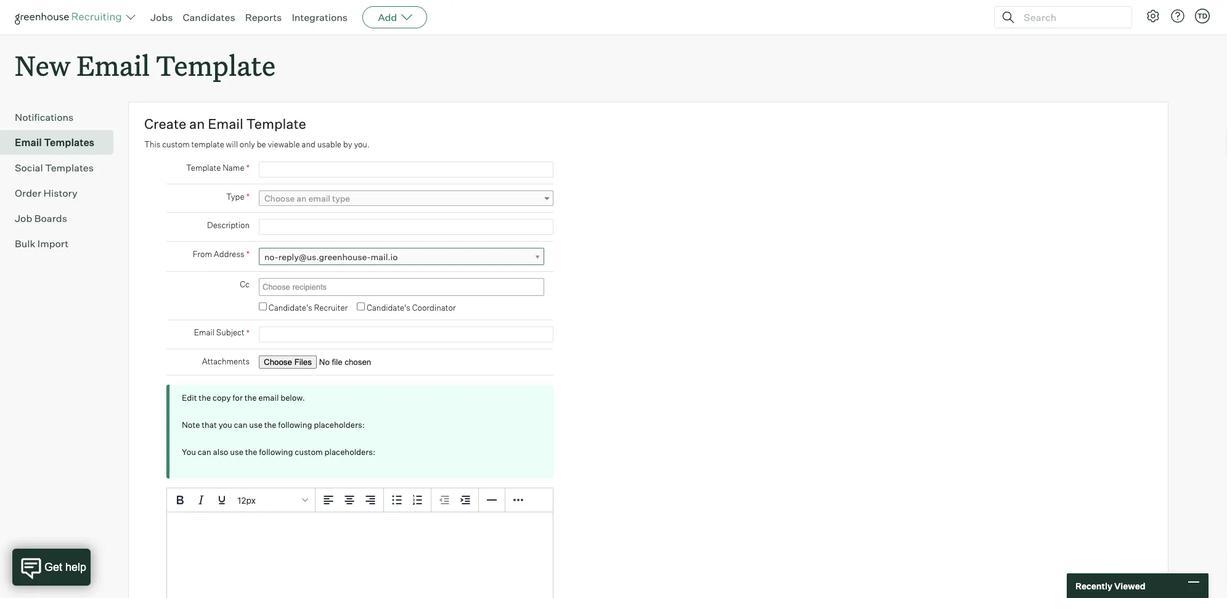 Task type: describe. For each thing, give the bounding box(es) containing it.
attachments
[[202, 357, 250, 366]]

social templates link
[[15, 160, 109, 175]]

job
[[15, 212, 32, 225]]

the right edit at bottom left
[[199, 393, 211, 403]]

candidate's for candidate's coordinator
[[367, 303, 411, 313]]

1 vertical spatial template
[[246, 115, 306, 132]]

job boards
[[15, 212, 67, 225]]

1 horizontal spatial email
[[309, 193, 331, 204]]

mail.io
[[371, 252, 398, 263]]

you
[[219, 420, 232, 430]]

td button
[[1193, 6, 1213, 26]]

12px toolbar
[[167, 489, 316, 513]]

no-reply@us.greenhouse-mail.io link
[[259, 248, 545, 266]]

add button
[[363, 6, 428, 28]]

Description text field
[[259, 219, 554, 235]]

* for template name *
[[246, 162, 250, 173]]

Candidate's Coordinator checkbox
[[357, 303, 365, 311]]

also
[[213, 447, 228, 457]]

3 toolbar from the left
[[432, 489, 479, 513]]

only
[[240, 140, 255, 149]]

description
[[207, 220, 250, 230]]

order history
[[15, 187, 78, 199]]

12px group
[[167, 489, 553, 513]]

0 horizontal spatial email
[[259, 393, 279, 403]]

create
[[144, 115, 186, 132]]

no-reply@us.greenhouse-mail.io
[[265, 252, 398, 263]]

history
[[44, 187, 78, 199]]

you.
[[354, 140, 370, 149]]

note that you can use the following placeholders:
[[182, 420, 365, 430]]

jobs
[[150, 11, 173, 23]]

12px button
[[233, 490, 313, 511]]

create an email template
[[144, 115, 306, 132]]

and
[[302, 140, 316, 149]]

type
[[332, 193, 350, 204]]

template inside "template name *"
[[186, 163, 221, 172]]

* for from address *
[[246, 249, 250, 259]]

boards
[[34, 212, 67, 225]]

email templates
[[15, 136, 94, 149]]

email inside 'email subject *'
[[194, 328, 215, 337]]

recently viewed
[[1076, 581, 1146, 591]]

choose an email type
[[265, 193, 350, 204]]

an for choose
[[297, 193, 307, 204]]

viewed
[[1115, 581, 1146, 591]]

from
[[193, 249, 212, 259]]

bulk
[[15, 238, 35, 250]]

order history link
[[15, 186, 109, 201]]

import
[[38, 238, 69, 250]]

12px
[[237, 495, 256, 505]]

1 vertical spatial following
[[259, 447, 293, 457]]

greenhouse recruiting image
[[15, 10, 126, 25]]

job boards link
[[15, 211, 109, 226]]

2 * from the top
[[246, 191, 250, 202]]

bulk import
[[15, 238, 69, 250]]

candidate's for candidate's recruiter
[[269, 303, 312, 313]]

2 toolbar from the left
[[384, 489, 432, 513]]

the up you can also use the following custom placeholders:
[[264, 420, 277, 430]]

email inside email templates link
[[15, 136, 42, 149]]

candidates
[[183, 11, 235, 23]]

you can also use the following custom placeholders:
[[182, 447, 376, 457]]

be
[[257, 140, 266, 149]]

Template Name text field
[[259, 162, 554, 178]]

for
[[233, 393, 243, 403]]

template name *
[[186, 162, 250, 173]]

Search text field
[[1021, 8, 1121, 26]]



Task type: vqa. For each thing, say whether or not it's contained in the screenshot.
+ Add link
no



Task type: locate. For each thing, give the bounding box(es) containing it.
1 vertical spatial custom
[[295, 447, 323, 457]]

1 horizontal spatial candidate's
[[367, 303, 411, 313]]

1 candidate's from the left
[[269, 303, 312, 313]]

template down template on the top left
[[186, 163, 221, 172]]

can
[[234, 420, 248, 430], [198, 447, 211, 457]]

1 vertical spatial can
[[198, 447, 211, 457]]

type
[[226, 192, 245, 201]]

notifications
[[15, 111, 74, 123]]

email
[[309, 193, 331, 204], [259, 393, 279, 403]]

recruiter
[[314, 303, 348, 313]]

following
[[278, 420, 312, 430], [259, 447, 293, 457]]

0 vertical spatial an
[[189, 115, 205, 132]]

social templates
[[15, 162, 94, 174]]

0 vertical spatial custom
[[162, 140, 190, 149]]

td
[[1198, 12, 1208, 20]]

integrations link
[[292, 11, 348, 23]]

an for create
[[189, 115, 205, 132]]

this custom template will only be viewable and usable by you.
[[144, 140, 370, 149]]

email templates link
[[15, 135, 109, 150]]

address
[[214, 249, 245, 259]]

1 horizontal spatial an
[[297, 193, 307, 204]]

*
[[246, 162, 250, 173], [246, 191, 250, 202], [246, 249, 250, 259], [246, 327, 250, 338]]

* right name
[[246, 162, 250, 173]]

2 candidate's from the left
[[367, 303, 411, 313]]

2 vertical spatial template
[[186, 163, 221, 172]]

note
[[182, 420, 200, 430]]

add
[[378, 11, 397, 23]]

will
[[226, 140, 238, 149]]

reports link
[[245, 11, 282, 23]]

None text field
[[260, 280, 541, 295]]

choose an email type link
[[259, 191, 554, 206]]

following down note that you can use the following placeholders:
[[259, 447, 293, 457]]

candidate's recruiter
[[269, 303, 348, 313]]

candidate's
[[269, 303, 312, 313], [367, 303, 411, 313]]

templates down 'notifications' link
[[44, 136, 94, 149]]

0 horizontal spatial can
[[198, 447, 211, 457]]

choose
[[265, 193, 295, 204]]

Candidate's Recruiter checkbox
[[259, 303, 267, 311]]

templates for social templates
[[45, 162, 94, 174]]

0 vertical spatial use
[[249, 420, 263, 430]]

template
[[192, 140, 224, 149]]

email subject *
[[194, 327, 250, 338]]

1 horizontal spatial custom
[[295, 447, 323, 457]]

use right also on the left
[[230, 447, 244, 457]]

template
[[156, 47, 276, 83], [246, 115, 306, 132], [186, 163, 221, 172]]

an right choose
[[297, 193, 307, 204]]

1 horizontal spatial use
[[249, 420, 263, 430]]

new email template
[[15, 47, 276, 83]]

the right the 'for'
[[245, 393, 257, 403]]

toolbar
[[316, 489, 384, 513], [384, 489, 432, 513], [432, 489, 479, 513]]

type *
[[226, 191, 250, 202]]

placeholders: for you can also use the following custom placeholders:
[[325, 447, 376, 457]]

from address *
[[193, 249, 250, 259]]

social
[[15, 162, 43, 174]]

by
[[343, 140, 352, 149]]

templates up order history link
[[45, 162, 94, 174]]

the
[[199, 393, 211, 403], [245, 393, 257, 403], [264, 420, 277, 430], [245, 447, 257, 457]]

reply@us.greenhouse-
[[279, 252, 371, 263]]

bulk import link
[[15, 236, 109, 251]]

you
[[182, 447, 196, 457]]

usable
[[317, 140, 342, 149]]

custom down create
[[162, 140, 190, 149]]

email left type
[[309, 193, 331, 204]]

an up template on the top left
[[189, 115, 205, 132]]

* right subject
[[246, 327, 250, 338]]

0 vertical spatial email
[[309, 193, 331, 204]]

* right address
[[246, 249, 250, 259]]

0 horizontal spatial candidate's
[[269, 303, 312, 313]]

1 toolbar from the left
[[316, 489, 384, 513]]

email
[[77, 47, 150, 83], [208, 115, 244, 132], [15, 136, 42, 149], [194, 328, 215, 337]]

templates
[[44, 136, 94, 149], [45, 162, 94, 174]]

1 vertical spatial placeholders:
[[325, 447, 376, 457]]

template up viewable
[[246, 115, 306, 132]]

copy
[[213, 393, 231, 403]]

no-
[[265, 252, 279, 263]]

1 vertical spatial email
[[259, 393, 279, 403]]

* right type
[[246, 191, 250, 202]]

1 vertical spatial an
[[297, 193, 307, 204]]

subject
[[216, 328, 245, 337]]

new
[[15, 47, 70, 83]]

integrations
[[292, 11, 348, 23]]

0 horizontal spatial use
[[230, 447, 244, 457]]

the right also on the left
[[245, 447, 257, 457]]

configure image
[[1147, 9, 1161, 23]]

1 horizontal spatial can
[[234, 420, 248, 430]]

notifications link
[[15, 110, 109, 125]]

edit
[[182, 393, 197, 403]]

that
[[202, 420, 217, 430]]

1 vertical spatial use
[[230, 447, 244, 457]]

0 horizontal spatial an
[[189, 115, 205, 132]]

* for email subject *
[[246, 327, 250, 338]]

recently
[[1076, 581, 1113, 591]]

following down below.
[[278, 420, 312, 430]]

candidate's right the candidate's coordinator option
[[367, 303, 411, 313]]

cc
[[240, 279, 250, 289]]

placeholders:
[[314, 420, 365, 430], [325, 447, 376, 457]]

below.
[[281, 393, 305, 403]]

0 vertical spatial templates
[[44, 136, 94, 149]]

0 vertical spatial following
[[278, 420, 312, 430]]

candidate's right candidate's recruiter option
[[269, 303, 312, 313]]

4 * from the top
[[246, 327, 250, 338]]

None file field
[[259, 356, 415, 369]]

edit the copy for the email below.
[[182, 393, 305, 403]]

custom down note that you can use the following placeholders:
[[295, 447, 323, 457]]

1 * from the top
[[246, 162, 250, 173]]

0 vertical spatial template
[[156, 47, 276, 83]]

0 horizontal spatial custom
[[162, 140, 190, 149]]

name
[[223, 163, 245, 172]]

templates for email templates
[[44, 136, 94, 149]]

0 vertical spatial placeholders:
[[314, 420, 365, 430]]

this
[[144, 140, 161, 149]]

placeholders: for note that you can use the following placeholders:
[[314, 420, 365, 430]]

custom
[[162, 140, 190, 149], [295, 447, 323, 457]]

email left below.
[[259, 393, 279, 403]]

td button
[[1196, 9, 1211, 23]]

use
[[249, 420, 263, 430], [230, 447, 244, 457]]

reports
[[245, 11, 282, 23]]

use down edit the copy for the email below.
[[249, 420, 263, 430]]

an
[[189, 115, 205, 132], [297, 193, 307, 204]]

0 vertical spatial can
[[234, 420, 248, 430]]

jobs link
[[150, 11, 173, 23]]

viewable
[[268, 140, 300, 149]]

1 vertical spatial templates
[[45, 162, 94, 174]]

candidates link
[[183, 11, 235, 23]]

order
[[15, 187, 41, 199]]

Email Subject text field
[[259, 327, 554, 343]]

candidate's coordinator
[[367, 303, 456, 313]]

3 * from the top
[[246, 249, 250, 259]]

template down candidates
[[156, 47, 276, 83]]

coordinator
[[412, 303, 456, 313]]



